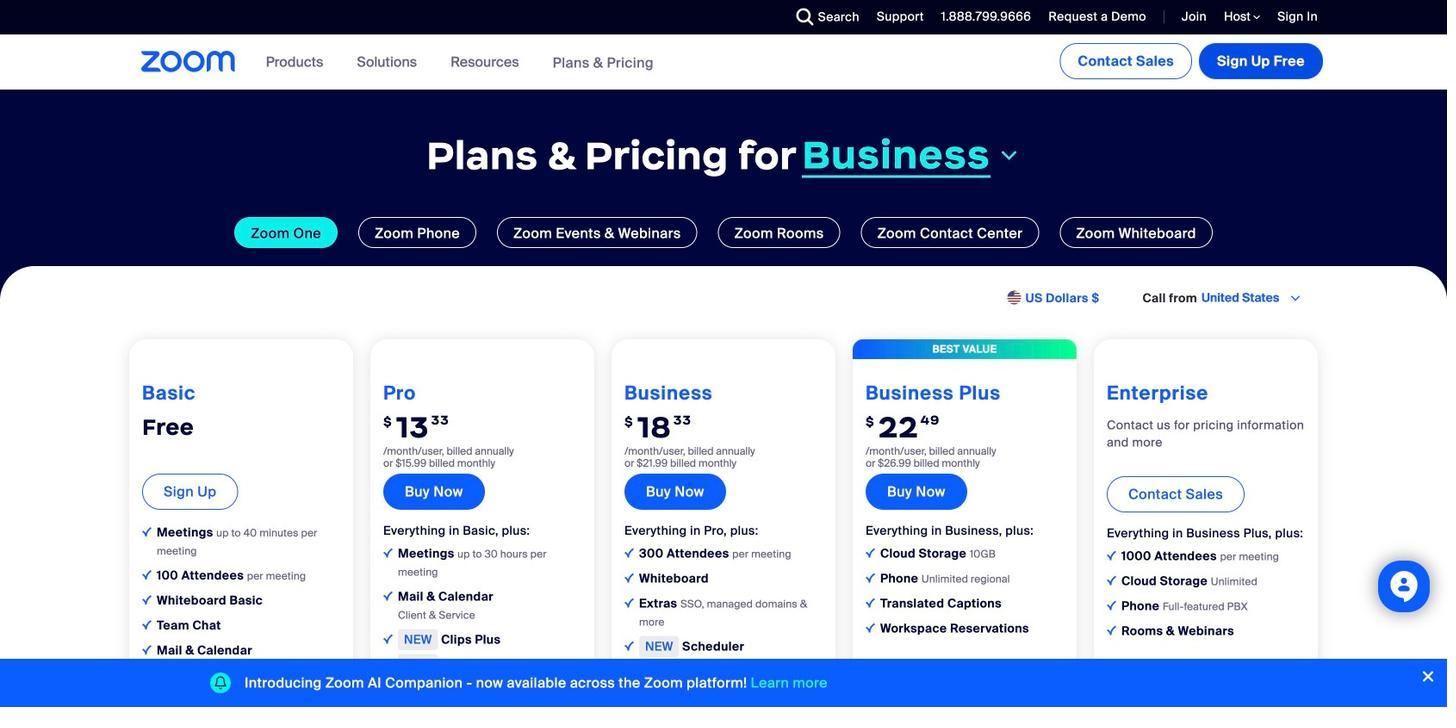 Task type: describe. For each thing, give the bounding box(es) containing it.
Country/Region text field
[[1200, 289, 1288, 307]]

tabs of zoom services tab list
[[26, 217, 1421, 248]]



Task type: vqa. For each thing, say whether or not it's contained in the screenshot.
Increase Indent image
no



Task type: locate. For each thing, give the bounding box(es) containing it.
main content
[[0, 34, 1447, 707]]

meetings navigation
[[1057, 34, 1327, 83]]

ok image
[[142, 527, 152, 537], [383, 548, 393, 558], [625, 548, 634, 558], [1107, 551, 1116, 561], [142, 570, 152, 580], [625, 598, 634, 608], [866, 598, 875, 608], [1107, 626, 1116, 635], [625, 642, 634, 651], [383, 660, 393, 669], [383, 685, 393, 694]]

banner
[[121, 34, 1327, 91]]

product information navigation
[[253, 34, 667, 91]]

show options image
[[1289, 292, 1303, 305]]

down image
[[998, 145, 1021, 166]]

ok image
[[866, 548, 875, 558], [625, 573, 634, 583], [866, 573, 875, 583], [1107, 576, 1116, 586], [383, 592, 393, 601], [142, 595, 152, 605], [1107, 601, 1116, 610], [142, 620, 152, 630], [866, 623, 875, 633], [383, 635, 393, 644], [142, 645, 152, 655]]

zoom logo image
[[141, 51, 236, 72]]



